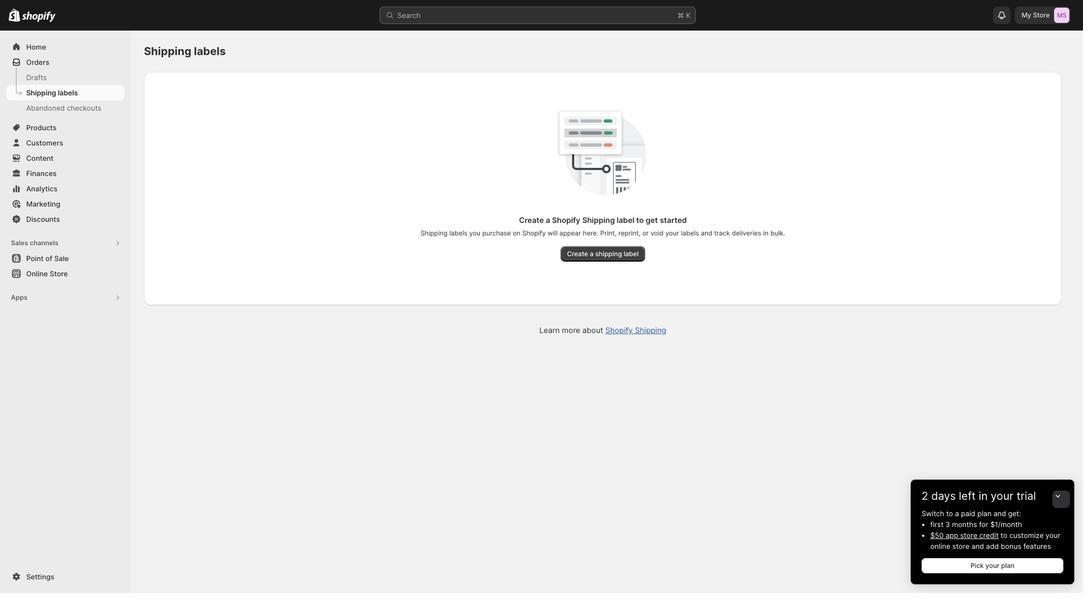 Task type: describe. For each thing, give the bounding box(es) containing it.
home link
[[7, 39, 124, 55]]

create for shopify
[[519, 216, 544, 225]]

discounts
[[26, 215, 60, 224]]

$50
[[931, 531, 944, 540]]

reprint,
[[619, 229, 641, 237]]

label inside the create a shipping label link
[[624, 250, 639, 258]]

a inside 2 days left in your trial element
[[956, 510, 960, 518]]

channels
[[30, 239, 58, 247]]

customers link
[[7, 135, 124, 151]]

marketing
[[26, 200, 60, 208]]

point of sale button
[[0, 251, 131, 266]]

abandoned checkouts
[[26, 104, 101, 112]]

your inside to customize your online store and add bonus features
[[1046, 531, 1061, 540]]

online store
[[26, 270, 68, 278]]

$50 app store credit
[[931, 531, 999, 540]]

more
[[562, 326, 581, 335]]

3
[[946, 521, 951, 529]]

$50 app store credit link
[[931, 531, 999, 540]]

shipping labels link
[[7, 85, 124, 100]]

create a shipping label
[[567, 250, 639, 258]]

label inside create a shopify shipping label to get started shipping labels you purchase on shopify will appear here. print, reprint, or void your labels and track deliveries in bulk.
[[617, 216, 635, 225]]

first
[[931, 521, 944, 529]]

shipping
[[596, 250, 622, 258]]

1 horizontal spatial shopify
[[552, 216, 581, 225]]

0 horizontal spatial shopify image
[[9, 9, 20, 22]]

you
[[470, 229, 481, 237]]

2 horizontal spatial shopify
[[606, 326, 633, 335]]

finances
[[26, 169, 57, 178]]

analytics
[[26, 184, 57, 193]]

create a shopify shipping label to get started shipping labels you purchase on shopify will appear here. print, reprint, or void your labels and track deliveries in bulk.
[[421, 216, 786, 237]]

bonus
[[1001, 542, 1022, 551]]

online
[[931, 542, 951, 551]]

sales channels
[[11, 239, 58, 247]]

get
[[646, 216, 658, 225]]

of
[[45, 254, 52, 263]]

about
[[583, 326, 604, 335]]

my store image
[[1055, 8, 1070, 23]]

void
[[651, 229, 664, 237]]

purchase
[[483, 229, 511, 237]]

orders link
[[7, 55, 124, 70]]

and inside create a shopify shipping label to get started shipping labels you purchase on shopify will appear here. print, reprint, or void your labels and track deliveries in bulk.
[[701, 229, 713, 237]]

your right pick
[[986, 562, 1000, 570]]

pick your plan
[[971, 562, 1015, 570]]

started
[[660, 216, 687, 225]]

1 vertical spatial shopify
[[523, 229, 546, 237]]

trial
[[1017, 490, 1037, 503]]

will
[[548, 229, 558, 237]]

products link
[[7, 120, 124, 135]]

in inside dropdown button
[[979, 490, 988, 503]]

deliveries
[[732, 229, 762, 237]]

customize
[[1010, 531, 1044, 540]]

left
[[959, 490, 976, 503]]

0 vertical spatial store
[[961, 531, 978, 540]]

in inside create a shopify shipping label to get started shipping labels you purchase on shopify will appear here. print, reprint, or void your labels and track deliveries in bulk.
[[764, 229, 769, 237]]

or
[[643, 229, 649, 237]]

drafts
[[26, 73, 47, 82]]

1 horizontal spatial plan
[[1002, 562, 1015, 570]]

add
[[987, 542, 999, 551]]

bulk.
[[771, 229, 786, 237]]

pick your plan link
[[922, 559, 1064, 574]]

online
[[26, 270, 48, 278]]

your inside create a shopify shipping label to get started shipping labels you purchase on shopify will appear here. print, reprint, or void your labels and track deliveries in bulk.
[[666, 229, 679, 237]]

track
[[715, 229, 730, 237]]

1 horizontal spatial shopify image
[[22, 11, 56, 22]]

print,
[[601, 229, 617, 237]]

store for my store
[[1034, 11, 1050, 19]]

create a shipping label link
[[561, 247, 646, 262]]

online store button
[[0, 266, 131, 282]]

days
[[932, 490, 956, 503]]

create for shipping
[[567, 250, 588, 258]]

to inside to customize your online store and add bonus features
[[1001, 531, 1008, 540]]

content
[[26, 154, 54, 163]]

my
[[1022, 11, 1032, 19]]

get:
[[1009, 510, 1022, 518]]

marketing link
[[7, 196, 124, 212]]

abandoned
[[26, 104, 65, 112]]

learn
[[540, 326, 560, 335]]

0 vertical spatial shipping labels
[[144, 45, 226, 58]]

features
[[1024, 542, 1052, 551]]

my store
[[1022, 11, 1050, 19]]

store inside to customize your online store and add bonus features
[[953, 542, 970, 551]]

first 3 months for $1/month
[[931, 521, 1023, 529]]

and for to
[[972, 542, 985, 551]]

settings
[[26, 573, 54, 582]]



Task type: locate. For each thing, give the bounding box(es) containing it.
in left bulk.
[[764, 229, 769, 237]]

store inside button
[[50, 270, 68, 278]]

in right left
[[979, 490, 988, 503]]

to down '$1/month'
[[1001, 531, 1008, 540]]

for
[[980, 521, 989, 529]]

finances link
[[7, 166, 124, 181]]

to up 3
[[947, 510, 954, 518]]

0 horizontal spatial to
[[637, 216, 644, 225]]

sales channels button
[[7, 236, 124, 251]]

shopify image
[[9, 9, 20, 22], [22, 11, 56, 22]]

0 vertical spatial and
[[701, 229, 713, 237]]

shopify right "on"
[[523, 229, 546, 237]]

credit
[[980, 531, 999, 540]]

label up reprint,
[[617, 216, 635, 225]]

here.
[[583, 229, 599, 237]]

0 vertical spatial create
[[519, 216, 544, 225]]

0 horizontal spatial in
[[764, 229, 769, 237]]

and up '$1/month'
[[994, 510, 1007, 518]]

create up "on"
[[519, 216, 544, 225]]

2 vertical spatial to
[[1001, 531, 1008, 540]]

k
[[686, 11, 691, 20]]

orders
[[26, 58, 49, 67]]

app
[[946, 531, 959, 540]]

2 vertical spatial a
[[956, 510, 960, 518]]

a for shipping
[[590, 250, 594, 258]]

label down reprint,
[[624, 250, 639, 258]]

switch to a paid plan and get:
[[922, 510, 1022, 518]]

0 vertical spatial shopify
[[552, 216, 581, 225]]

plan
[[978, 510, 992, 518], [1002, 562, 1015, 570]]

1 vertical spatial in
[[979, 490, 988, 503]]

store right my
[[1034, 11, 1050, 19]]

shipping
[[144, 45, 191, 58], [26, 88, 56, 97], [583, 216, 615, 225], [421, 229, 448, 237], [635, 326, 667, 335]]

paid
[[962, 510, 976, 518]]

your up features
[[1046, 531, 1061, 540]]

point of sale
[[26, 254, 69, 263]]

abandoned checkouts link
[[7, 100, 124, 116]]

1 vertical spatial label
[[624, 250, 639, 258]]

and for switch
[[994, 510, 1007, 518]]

1 horizontal spatial in
[[979, 490, 988, 503]]

to left get
[[637, 216, 644, 225]]

$1/month
[[991, 521, 1023, 529]]

discounts link
[[7, 212, 124, 227]]

store for online store
[[50, 270, 68, 278]]

home
[[26, 43, 46, 51]]

analytics link
[[7, 181, 124, 196]]

0 horizontal spatial store
[[50, 270, 68, 278]]

a up will
[[546, 216, 550, 225]]

switch
[[922, 510, 945, 518]]

appear
[[560, 229, 581, 237]]

create down appear
[[567, 250, 588, 258]]

0 horizontal spatial plan
[[978, 510, 992, 518]]

store
[[961, 531, 978, 540], [953, 542, 970, 551]]

0 vertical spatial a
[[546, 216, 550, 225]]

online store link
[[7, 266, 124, 282]]

⌘
[[678, 11, 684, 20]]

0 horizontal spatial shopify
[[523, 229, 546, 237]]

1 vertical spatial to
[[947, 510, 954, 518]]

shopify
[[552, 216, 581, 225], [523, 229, 546, 237], [606, 326, 633, 335]]

a inside the create a shipping label link
[[590, 250, 594, 258]]

drafts link
[[7, 70, 124, 85]]

0 vertical spatial to
[[637, 216, 644, 225]]

1 vertical spatial a
[[590, 250, 594, 258]]

2 horizontal spatial a
[[956, 510, 960, 518]]

point
[[26, 254, 44, 263]]

2 days left in your trial
[[922, 490, 1037, 503]]

plan up for
[[978, 510, 992, 518]]

2 horizontal spatial and
[[994, 510, 1007, 518]]

0 vertical spatial plan
[[978, 510, 992, 518]]

checkouts
[[67, 104, 101, 112]]

1 vertical spatial plan
[[1002, 562, 1015, 570]]

0 horizontal spatial create
[[519, 216, 544, 225]]

and
[[701, 229, 713, 237], [994, 510, 1007, 518], [972, 542, 985, 551]]

your up get:
[[991, 490, 1014, 503]]

learn more about shopify shipping
[[540, 326, 667, 335]]

2 horizontal spatial to
[[1001, 531, 1008, 540]]

0 horizontal spatial a
[[546, 216, 550, 225]]

1 horizontal spatial and
[[972, 542, 985, 551]]

point of sale link
[[7, 251, 124, 266]]

store down $50 app store credit
[[953, 542, 970, 551]]

pick
[[971, 562, 984, 570]]

1 vertical spatial create
[[567, 250, 588, 258]]

on
[[513, 229, 521, 237]]

0 vertical spatial store
[[1034, 11, 1050, 19]]

labels
[[194, 45, 226, 58], [58, 88, 78, 97], [450, 229, 468, 237], [681, 229, 699, 237]]

a for shopify
[[546, 216, 550, 225]]

customers
[[26, 139, 63, 147]]

sales
[[11, 239, 28, 247]]

create inside create a shopify shipping label to get started shipping labels you purchase on shopify will appear here. print, reprint, or void your labels and track deliveries in bulk.
[[519, 216, 544, 225]]

2 days left in your trial button
[[911, 480, 1075, 503]]

a
[[546, 216, 550, 225], [590, 250, 594, 258], [956, 510, 960, 518]]

settings link
[[7, 570, 124, 585]]

1 vertical spatial store
[[953, 542, 970, 551]]

store down sale
[[50, 270, 68, 278]]

your inside dropdown button
[[991, 490, 1014, 503]]

1 vertical spatial store
[[50, 270, 68, 278]]

store down months
[[961, 531, 978, 540]]

1 horizontal spatial create
[[567, 250, 588, 258]]

shipping labels
[[144, 45, 226, 58], [26, 88, 78, 97]]

search
[[398, 11, 421, 20]]

in
[[764, 229, 769, 237], [979, 490, 988, 503]]

1 horizontal spatial store
[[1034, 11, 1050, 19]]

a inside create a shopify shipping label to get started shipping labels you purchase on shopify will appear here. print, reprint, or void your labels and track deliveries in bulk.
[[546, 216, 550, 225]]

months
[[953, 521, 978, 529]]

your
[[666, 229, 679, 237], [991, 490, 1014, 503], [1046, 531, 1061, 540], [986, 562, 1000, 570]]

sale
[[54, 254, 69, 263]]

content link
[[7, 151, 124, 166]]

and left track
[[701, 229, 713, 237]]

and left the add
[[972, 542, 985, 551]]

⌘ k
[[678, 11, 691, 20]]

0 vertical spatial label
[[617, 216, 635, 225]]

2 vertical spatial shopify
[[606, 326, 633, 335]]

plan down bonus
[[1002, 562, 1015, 570]]

and inside to customize your online store and add bonus features
[[972, 542, 985, 551]]

to inside create a shopify shipping label to get started shipping labels you purchase on shopify will appear here. print, reprint, or void your labels and track deliveries in bulk.
[[637, 216, 644, 225]]

2 days left in your trial element
[[911, 509, 1075, 585]]

shopify right about
[[606, 326, 633, 335]]

to customize your online store and add bonus features
[[931, 531, 1061, 551]]

apps button
[[7, 290, 124, 306]]

shopify shipping link
[[606, 326, 667, 335]]

apps
[[11, 294, 27, 302]]

a left paid
[[956, 510, 960, 518]]

2 vertical spatial and
[[972, 542, 985, 551]]

1 horizontal spatial a
[[590, 250, 594, 258]]

shopify up appear
[[552, 216, 581, 225]]

2
[[922, 490, 929, 503]]

1 vertical spatial and
[[994, 510, 1007, 518]]

store
[[1034, 11, 1050, 19], [50, 270, 68, 278]]

1 vertical spatial shipping labels
[[26, 88, 78, 97]]

1 horizontal spatial shipping labels
[[144, 45, 226, 58]]

1 horizontal spatial to
[[947, 510, 954, 518]]

0 horizontal spatial and
[[701, 229, 713, 237]]

a left shipping
[[590, 250, 594, 258]]

0 vertical spatial in
[[764, 229, 769, 237]]

create
[[519, 216, 544, 225], [567, 250, 588, 258]]

products
[[26, 123, 57, 132]]

0 horizontal spatial shipping labels
[[26, 88, 78, 97]]

your down "started" in the right of the page
[[666, 229, 679, 237]]



Task type: vqa. For each thing, say whether or not it's contained in the screenshot.
the top SMS
no



